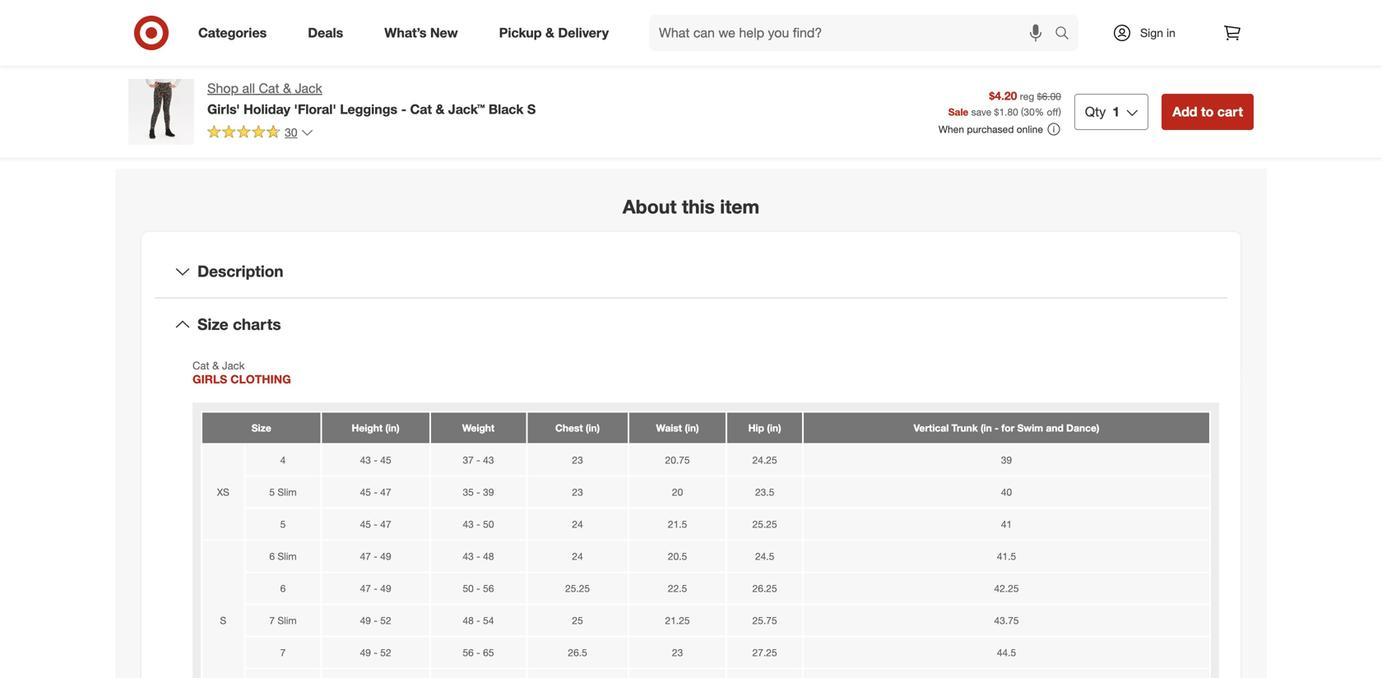 Task type: describe. For each thing, give the bounding box(es) containing it.
-
[[401, 101, 407, 117]]

)
[[1059, 106, 1062, 118]]

qty 1
[[1086, 104, 1120, 120]]

sign in link
[[1099, 15, 1202, 51]]

what's
[[385, 25, 427, 41]]

$4.20
[[990, 89, 1018, 103]]

size charts
[[198, 315, 281, 334]]

$
[[995, 106, 1000, 118]]

$4.20 reg $6.00 sale save $ 1.80 ( 30 % off )
[[949, 89, 1062, 118]]

upload photo button
[[195, 40, 327, 76]]

when purchased online
[[939, 123, 1044, 135]]

add to cart button
[[1162, 94, 1254, 130]]

qty
[[1086, 104, 1106, 120]]

full elastic waistband
[[728, 3, 838, 18]]

0 horizontal spatial &
[[283, 80, 291, 96]]

online
[[1017, 123, 1044, 135]]

this
[[682, 195, 715, 218]]

when
[[939, 123, 965, 135]]

image of girls' holiday 'floral' leggings - cat & jack™ black s image
[[128, 79, 194, 145]]

what's new
[[385, 25, 458, 41]]

description
[[198, 262, 284, 281]]

charts
[[233, 315, 281, 334]]

pickup & delivery link
[[485, 15, 630, 51]]

cart
[[1218, 104, 1244, 120]]

s
[[528, 101, 536, 117]]

size charts button
[[155, 299, 1228, 351]]

1.80
[[1000, 106, 1019, 118]]

add
[[1173, 104, 1198, 120]]

upload
[[235, 49, 278, 65]]

shop
[[207, 80, 239, 96]]

all
[[242, 80, 255, 96]]

well
[[751, 26, 770, 41]]

shop all cat & jack girls' holiday 'floral' leggings - cat & jack™ black s
[[207, 80, 536, 117]]

& inside pickup & delivery 'link'
[[546, 25, 555, 41]]

jack™
[[448, 101, 485, 117]]

photo
[[282, 49, 316, 65]]

30 inside $4.20 reg $6.00 sale save $ 1.80 ( 30 % off )
[[1024, 106, 1035, 118]]

reg
[[1020, 90, 1035, 103]]

categories
[[198, 25, 267, 41]]

2 vertical spatial &
[[436, 101, 445, 117]]

purchased
[[967, 123, 1014, 135]]

to
[[1202, 104, 1214, 120]]

off
[[1047, 106, 1059, 118]]

sign
[[1141, 26, 1164, 40]]

jack
[[295, 80, 322, 96]]

advertisement region
[[711, 62, 1254, 124]]

categories link
[[184, 15, 287, 51]]



Task type: vqa. For each thing, say whether or not it's contained in the screenshot.
under in the cool collectibles under
no



Task type: locate. For each thing, give the bounding box(es) containing it.
delivery
[[558, 25, 609, 41]]

in
[[1167, 26, 1176, 40]]

1 horizontal spatial &
[[436, 101, 445, 117]]

about
[[623, 195, 677, 218]]

cat right all
[[259, 80, 279, 96]]

item
[[720, 195, 760, 218]]

0 horizontal spatial cat
[[259, 80, 279, 96]]

pickup & delivery
[[499, 25, 609, 41]]

& left jack at the top left
[[283, 80, 291, 96]]

size
[[198, 315, 229, 334]]

pair
[[728, 26, 747, 41]]

%
[[1035, 106, 1045, 118]]

holiday
[[244, 101, 290, 117]]

save
[[972, 106, 992, 118]]

2 horizontal spatial &
[[546, 25, 555, 41]]

search
[[1048, 26, 1087, 42]]

about this item
[[623, 195, 760, 218]]

0 vertical spatial 30
[[1024, 106, 1035, 118]]

1
[[1113, 104, 1120, 120]]

$6.00
[[1038, 90, 1062, 103]]

elastic
[[748, 3, 782, 18]]

0 vertical spatial &
[[546, 25, 555, 41]]

black
[[489, 101, 524, 117]]

30 link
[[207, 124, 314, 143]]

sale
[[949, 106, 969, 118]]

a
[[798, 26, 804, 41]]

upload photo
[[235, 49, 316, 65]]

add to cart
[[1173, 104, 1244, 120]]

What can we help you find? suggestions appear below search field
[[649, 15, 1059, 51]]

deals
[[308, 25, 343, 41]]

description button
[[155, 245, 1228, 298]]

new
[[430, 25, 458, 41]]

tops
[[858, 26, 881, 41]]

girls'
[[207, 101, 240, 117]]

30 down reg
[[1024, 106, 1035, 118]]

1 horizontal spatial 30
[[1024, 106, 1035, 118]]

& left the jack™ at left top
[[436, 101, 445, 117]]

& right the 'pickup'
[[546, 25, 555, 41]]

deals link
[[294, 15, 364, 51]]

variety
[[808, 26, 842, 41]]

what's new link
[[371, 15, 479, 51]]

0 horizontal spatial 30
[[285, 125, 298, 139]]

1 vertical spatial 30
[[285, 125, 298, 139]]

leggings
[[340, 101, 398, 117]]

1 vertical spatial cat
[[410, 101, 432, 117]]

1 horizontal spatial cat
[[410, 101, 432, 117]]

30
[[1024, 106, 1035, 118], [285, 125, 298, 139]]

1 vertical spatial &
[[283, 80, 291, 96]]

full
[[728, 3, 745, 18]]

'floral'
[[294, 101, 336, 117]]

sponsored
[[1206, 126, 1254, 138]]

cat
[[259, 80, 279, 96], [410, 101, 432, 117]]

search button
[[1048, 15, 1087, 54]]

of
[[845, 26, 855, 41]]

with
[[774, 26, 795, 41]]

pickup
[[499, 25, 542, 41]]

sign in
[[1141, 26, 1176, 40]]

0 vertical spatial cat
[[259, 80, 279, 96]]

(
[[1022, 106, 1024, 118]]

waistband
[[785, 3, 838, 18]]

pair well with a variety of tops
[[728, 26, 881, 41]]

30 down holiday
[[285, 125, 298, 139]]

cat right -
[[410, 101, 432, 117]]

&
[[546, 25, 555, 41], [283, 80, 291, 96], [436, 101, 445, 117]]



